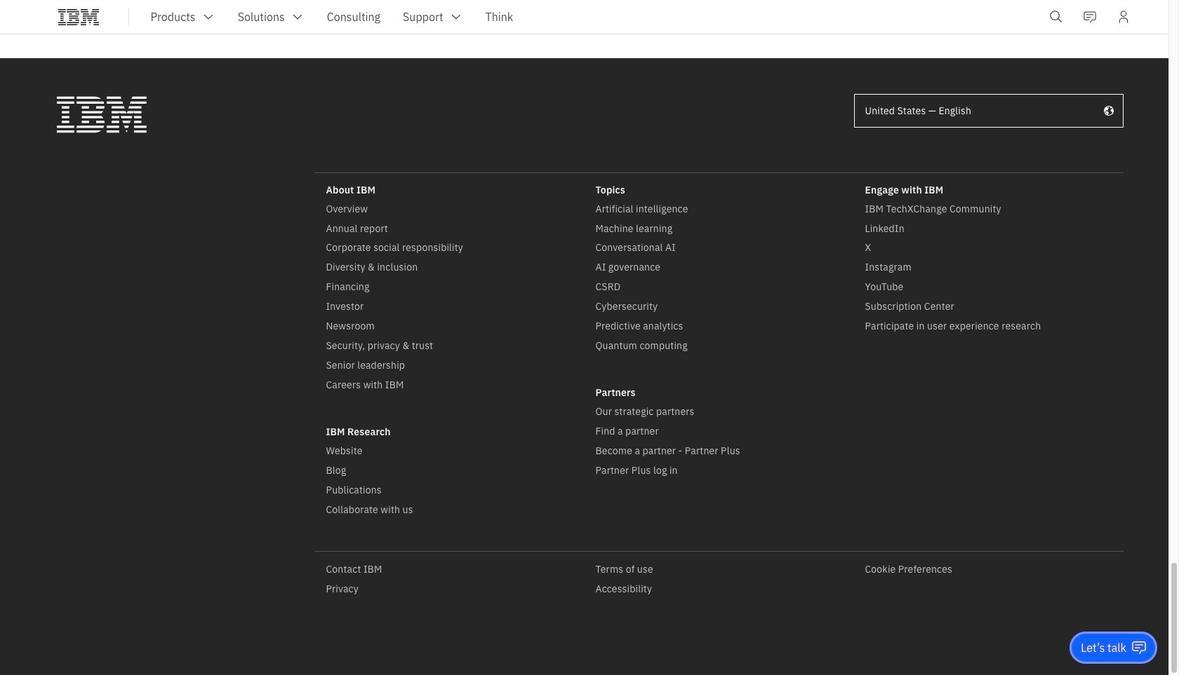 Task type: locate. For each thing, give the bounding box(es) containing it.
let's talk element
[[1081, 641, 1126, 656]]



Task type: describe. For each thing, give the bounding box(es) containing it.
contact us region
[[1070, 632, 1157, 665]]



